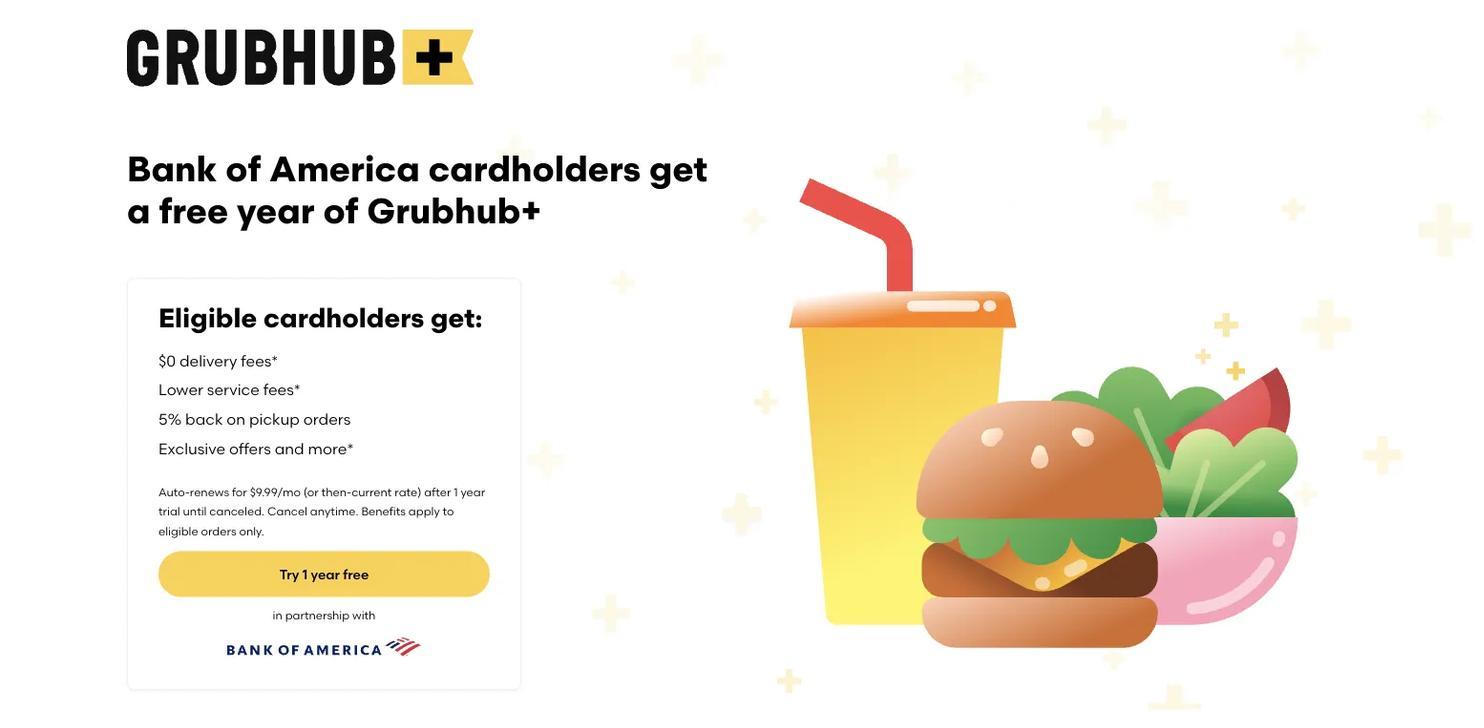 Task type: locate. For each thing, give the bounding box(es) containing it.
0 vertical spatial free
[[159, 190, 228, 232]]

1 horizontal spatial orders
[[304, 410, 351, 429]]

0 vertical spatial 1
[[454, 486, 458, 499]]

free right a
[[159, 190, 228, 232]]

$0
[[159, 352, 176, 370]]

orders down canceled.
[[201, 524, 236, 538]]

1 vertical spatial 1
[[302, 566, 308, 583]]

free inside button
[[343, 566, 369, 583]]

0 horizontal spatial of
[[226, 148, 261, 190]]

1 vertical spatial free
[[343, 566, 369, 583]]

free up with
[[343, 566, 369, 583]]

auto-
[[159, 486, 190, 499]]

free inside bank of america cardholders get a free year of grubhub+
[[159, 190, 228, 232]]

of
[[226, 148, 261, 190], [323, 190, 358, 232]]

renews
[[190, 486, 229, 499]]

1 vertical spatial cardholders
[[264, 302, 424, 334]]

0 vertical spatial fees*
[[241, 352, 278, 370]]

orders up more*
[[304, 410, 351, 429]]

orders
[[304, 410, 351, 429], [201, 524, 236, 538]]

grubhub+ logo image
[[127, 30, 474, 87]]

to
[[443, 505, 454, 519]]

1 vertical spatial orders
[[201, 524, 236, 538]]

lower
[[159, 381, 203, 399]]

current
[[352, 486, 392, 499]]

orders inside auto-renews for $9.99/mo (or then-current rate) after 1 year trial until canceled. cancel anytime. benefits apply to eligible orders only.
[[201, 524, 236, 538]]

fees* up "service"
[[241, 352, 278, 370]]

fees*
[[241, 352, 278, 370], [263, 381, 301, 399]]

1 right after
[[454, 486, 458, 499]]

only.
[[239, 524, 264, 538]]

0 vertical spatial cardholders
[[429, 148, 641, 190]]

$0 delivery fees*
[[159, 352, 278, 370]]

offers
[[229, 439, 271, 458]]

year
[[237, 190, 315, 232], [461, 486, 485, 499], [311, 566, 340, 583]]

cardholders inside bank of america cardholders get a free year of grubhub+
[[429, 148, 641, 190]]

then-
[[322, 486, 352, 499]]

0 horizontal spatial cardholders
[[264, 302, 424, 334]]

for
[[232, 486, 247, 499]]

0 horizontal spatial orders
[[201, 524, 236, 538]]

1 horizontal spatial 1
[[454, 486, 458, 499]]

1 horizontal spatial cardholders
[[429, 148, 641, 190]]

hero background image image
[[496, 28, 1477, 712]]

0 horizontal spatial free
[[159, 190, 228, 232]]

0 vertical spatial year
[[237, 190, 315, 232]]

get:
[[431, 302, 483, 334]]

until
[[183, 505, 207, 519]]

1 vertical spatial year
[[461, 486, 485, 499]]

bank
[[127, 148, 217, 190]]

0 horizontal spatial 1
[[302, 566, 308, 583]]

1 horizontal spatial free
[[343, 566, 369, 583]]

1 right 'try'
[[302, 566, 308, 583]]

auto-renews for $9.99/mo (or then-current rate) after 1 year trial until canceled. cancel anytime. benefits apply to eligible orders only.
[[159, 486, 485, 538]]

free
[[159, 190, 228, 232], [343, 566, 369, 583]]

1 inside auto-renews for $9.99/mo (or then-current rate) after 1 year trial until canceled. cancel anytime. benefits apply to eligible orders only.
[[454, 486, 458, 499]]

fees* up pickup
[[263, 381, 301, 399]]

year inside bank of america cardholders get a free year of grubhub+
[[237, 190, 315, 232]]

2 vertical spatial year
[[311, 566, 340, 583]]

grubhub+
[[367, 190, 542, 232]]

and
[[275, 439, 304, 458]]

cancel
[[267, 505, 308, 519]]

pickup
[[249, 410, 300, 429]]

fees* for $0 delivery fees*
[[241, 352, 278, 370]]

1
[[454, 486, 458, 499], [302, 566, 308, 583]]

on
[[227, 410, 246, 429]]

5%
[[159, 410, 182, 429]]

exclusive
[[159, 439, 226, 458]]

cardholders
[[429, 148, 641, 190], [264, 302, 424, 334]]

1 vertical spatial fees*
[[263, 381, 301, 399]]

get
[[650, 148, 708, 190]]



Task type: vqa. For each thing, say whether or not it's contained in the screenshot.
rightmost svg icon
no



Task type: describe. For each thing, give the bounding box(es) containing it.
lower service fees*
[[159, 381, 301, 399]]

0 vertical spatial orders
[[304, 410, 351, 429]]

year inside auto-renews for $9.99/mo (or then-current rate) after 1 year trial until canceled. cancel anytime. benefits apply to eligible orders only.
[[461, 486, 485, 499]]

try 1 year free button
[[159, 552, 490, 598]]

(or
[[304, 486, 319, 499]]

try
[[280, 566, 299, 583]]

after
[[424, 486, 451, 499]]

fees* for lower service fees*
[[263, 381, 301, 399]]

bank of america logo image
[[227, 629, 421, 667]]

1 inside button
[[302, 566, 308, 583]]

in partnership with
[[273, 609, 376, 623]]

5% back on pickup orders
[[159, 410, 351, 429]]

more*
[[308, 439, 354, 458]]

america
[[269, 148, 420, 190]]

try 1 year free
[[280, 566, 369, 583]]

with
[[353, 609, 376, 623]]

anytime.
[[310, 505, 359, 519]]

back
[[185, 410, 223, 429]]

apply
[[409, 505, 440, 519]]

in
[[273, 609, 283, 623]]

service
[[207, 381, 260, 399]]

canceled.
[[209, 505, 265, 519]]

rate)
[[395, 486, 422, 499]]

1 horizontal spatial of
[[323, 190, 358, 232]]

eligible
[[159, 302, 257, 334]]

trial
[[159, 505, 180, 519]]

hero image image
[[738, 114, 1350, 712]]

$9.99/mo
[[250, 486, 301, 499]]

exclusive offers and more*
[[159, 439, 354, 458]]

bank of america cardholders get a free year of grubhub+
[[127, 148, 708, 232]]

eligible
[[159, 524, 198, 538]]

delivery
[[180, 352, 237, 370]]

eligible cardholders get:
[[159, 302, 483, 334]]

year inside button
[[311, 566, 340, 583]]

partnership
[[285, 609, 350, 623]]

benefits
[[361, 505, 406, 519]]

a
[[127, 190, 151, 232]]



